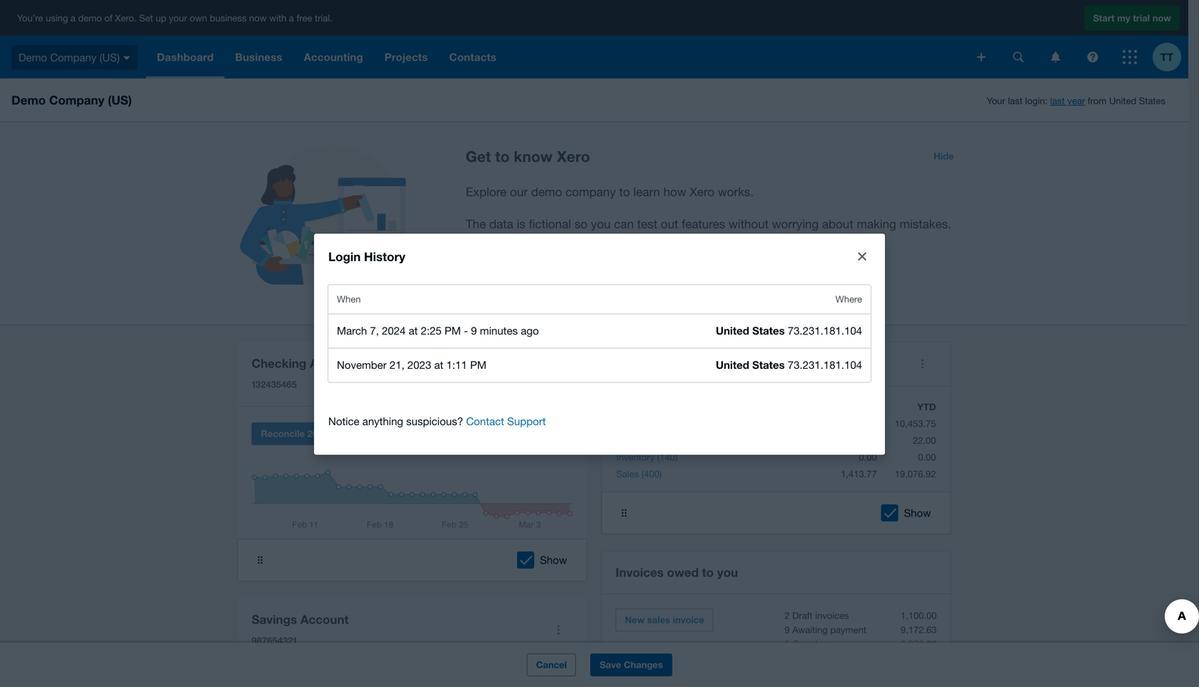 Task type: vqa. For each thing, say whether or not it's contained in the screenshot.
the bottom 73.231.181.104
yes



Task type: locate. For each thing, give the bounding box(es) containing it.
1 horizontal spatial to
[[619, 185, 630, 199]]

0 horizontal spatial to
[[495, 147, 510, 165]]

your
[[987, 95, 1006, 106]]

features
[[682, 217, 726, 231]]

show
[[904, 507, 931, 519], [540, 554, 567, 567]]

the data is fictional so you can test out features without worrying about making mistakes.
[[466, 217, 952, 231]]

1 a from the left
[[71, 12, 76, 23]]

a left free
[[289, 12, 294, 23]]

demo company (us) down demo company (us) popup button at top
[[11, 93, 132, 107]]

1 horizontal spatial at
[[434, 359, 444, 371]]

out
[[661, 217, 679, 231]]

0 vertical spatial at
[[409, 325, 418, 337]]

0 vertical spatial demo
[[19, 51, 47, 63]]

1 vertical spatial pm
[[470, 359, 487, 371]]

xero right how
[[690, 185, 715, 199]]

1 73.231.181.104 from the top
[[788, 325, 863, 337]]

0 vertical spatial 73.231.181.104
[[788, 325, 863, 337]]

2 now from the left
[[1153, 12, 1172, 23]]

0 horizontal spatial demo
[[78, 12, 102, 23]]

0 horizontal spatial xero
[[557, 147, 590, 165]]

company
[[50, 51, 97, 63], [49, 93, 104, 107]]

united
[[1110, 95, 1137, 106], [716, 325, 750, 337], [716, 359, 750, 372]]

1 vertical spatial united
[[716, 325, 750, 337]]

changes
[[624, 660, 663, 671]]

demo
[[78, 12, 102, 23], [531, 185, 562, 199]]

0 horizontal spatial now
[[249, 12, 267, 23]]

at left 1:11
[[434, 359, 444, 371]]

login history element
[[328, 285, 871, 382]]

last
[[1008, 95, 1023, 106], [1051, 95, 1065, 106]]

last right 'your'
[[1008, 95, 1023, 106]]

when
[[337, 294, 361, 305]]

svg image down xero.
[[123, 56, 130, 60]]

company down using
[[50, 51, 97, 63]]

company
[[566, 185, 616, 199]]

svg image down 'start'
[[1088, 52, 1099, 62]]

1 horizontal spatial a
[[289, 12, 294, 23]]

2 last from the left
[[1051, 95, 1065, 106]]

demo right the our
[[531, 185, 562, 199]]

0 vertical spatial demo company (us)
[[19, 51, 120, 63]]

demo inside intro banner body element
[[531, 185, 562, 199]]

1 horizontal spatial last
[[1051, 95, 1065, 106]]

1 vertical spatial 73.231.181.104
[[788, 359, 863, 371]]

0 vertical spatial company
[[50, 51, 97, 63]]

(us)
[[100, 51, 120, 63], [108, 93, 132, 107]]

up
[[156, 12, 166, 23]]

to left learn
[[619, 185, 630, 199]]

0 vertical spatial to
[[495, 147, 510, 165]]

0 horizontal spatial svg image
[[123, 56, 130, 60]]

0 horizontal spatial a
[[71, 12, 76, 23]]

1 vertical spatial show
[[540, 554, 567, 567]]

2023
[[408, 359, 431, 371]]

1 vertical spatial at
[[434, 359, 444, 371]]

tt
[[1161, 51, 1174, 64]]

1 vertical spatial demo
[[531, 185, 562, 199]]

demo
[[19, 51, 47, 63], [11, 93, 46, 107]]

pm
[[445, 325, 461, 337], [470, 359, 487, 371]]

demo down demo company (us) popup button at top
[[11, 93, 46, 107]]

last left year at top right
[[1051, 95, 1065, 106]]

close image
[[858, 252, 867, 261]]

demo company (us) down using
[[19, 51, 120, 63]]

united states
[[716, 325, 785, 337], [716, 359, 785, 372]]

(us) down of
[[100, 51, 120, 63]]

0 vertical spatial united states
[[716, 325, 785, 337]]

free
[[297, 12, 312, 23]]

1 horizontal spatial xero
[[690, 185, 715, 199]]

save changes
[[600, 660, 663, 671]]

last year button
[[1051, 95, 1086, 107]]

2 vertical spatial united
[[716, 359, 750, 372]]

trial
[[1133, 12, 1150, 23]]

login
[[328, 250, 361, 264]]

cancel button
[[527, 654, 576, 677]]

now left with at the top left
[[249, 12, 267, 23]]

to inside intro banner body element
[[619, 185, 630, 199]]

1 horizontal spatial svg image
[[1088, 52, 1099, 62]]

march 7, 2024 at 2:25 pm - 9 minutes ago
[[337, 325, 539, 337]]

1:11
[[447, 359, 467, 371]]

the
[[466, 217, 486, 231]]

demo company (us)
[[19, 51, 120, 63], [11, 93, 132, 107]]

to
[[495, 147, 510, 165], [619, 185, 630, 199]]

1 horizontal spatial demo
[[531, 185, 562, 199]]

0 horizontal spatial last
[[1008, 95, 1023, 106]]

0 vertical spatial xero
[[557, 147, 590, 165]]

our
[[510, 185, 528, 199]]

tt button
[[1153, 36, 1189, 79]]

states
[[1140, 95, 1166, 106], [753, 325, 785, 337], [753, 359, 785, 372]]

1 vertical spatial demo company (us)
[[11, 93, 132, 107]]

you
[[591, 217, 611, 231]]

(us) down demo company (us) popup button at top
[[108, 93, 132, 107]]

0 vertical spatial (us)
[[100, 51, 120, 63]]

svg image
[[1123, 50, 1137, 64], [1014, 52, 1024, 62], [1051, 52, 1061, 62], [978, 53, 986, 61]]

1 horizontal spatial show
[[904, 507, 931, 519]]

login:
[[1026, 95, 1048, 106]]

so
[[575, 217, 588, 231]]

a
[[71, 12, 76, 23], [289, 12, 294, 23]]

1 last from the left
[[1008, 95, 1023, 106]]

xero
[[557, 147, 590, 165], [690, 185, 715, 199]]

xero up company
[[557, 147, 590, 165]]

now
[[249, 12, 267, 23], [1153, 12, 1172, 23]]

1 horizontal spatial pm
[[470, 359, 487, 371]]

using
[[46, 12, 68, 23]]

at left 2:25
[[409, 325, 418, 337]]

pm right 1:11
[[470, 359, 487, 371]]

a right using
[[71, 12, 76, 23]]

svg image
[[1088, 52, 1099, 62], [123, 56, 130, 60]]

own
[[190, 12, 207, 23]]

pm for 2:25
[[445, 325, 461, 337]]

company down demo company (us) popup button at top
[[49, 93, 104, 107]]

1 horizontal spatial now
[[1153, 12, 1172, 23]]

0 vertical spatial pm
[[445, 325, 461, 337]]

to right get
[[495, 147, 510, 165]]

0 vertical spatial united
[[1110, 95, 1137, 106]]

pm left -
[[445, 325, 461, 337]]

demo company (us) button
[[0, 36, 146, 79]]

1 vertical spatial united states
[[716, 359, 785, 372]]

contact support link
[[466, 415, 546, 428]]

1 vertical spatial (us)
[[108, 93, 132, 107]]

2:25
[[421, 325, 442, 337]]

svg image inside demo company (us) popup button
[[123, 56, 130, 60]]

start my trial now
[[1094, 12, 1172, 23]]

mistakes.
[[900, 217, 952, 231]]

making
[[857, 217, 897, 231]]

how
[[664, 185, 687, 199]]

0 horizontal spatial at
[[409, 325, 418, 337]]

73.231.181.104
[[788, 325, 863, 337], [788, 359, 863, 371]]

1 vertical spatial xero
[[690, 185, 715, 199]]

demo inside tt banner
[[78, 12, 102, 23]]

demo down you're
[[19, 51, 47, 63]]

1 now from the left
[[249, 12, 267, 23]]

demo left of
[[78, 12, 102, 23]]

1 vertical spatial to
[[619, 185, 630, 199]]

0 horizontal spatial pm
[[445, 325, 461, 337]]

now right trial
[[1153, 12, 1172, 23]]

without
[[729, 217, 769, 231]]

(us) inside demo company (us) popup button
[[100, 51, 120, 63]]

at
[[409, 325, 418, 337], [434, 359, 444, 371]]

0 vertical spatial demo
[[78, 12, 102, 23]]

tt banner
[[0, 0, 1189, 79]]

at for 1:11
[[434, 359, 444, 371]]

learn
[[634, 185, 660, 199]]



Task type: describe. For each thing, give the bounding box(es) containing it.
2 a from the left
[[289, 12, 294, 23]]

november 21, 2023 at 1:11 pm
[[337, 359, 487, 371]]

7,
[[370, 325, 379, 337]]

login history dialog
[[314, 234, 885, 455]]

november
[[337, 359, 387, 371]]

you're using a demo of xero. set up your own business now with a free trial.
[[17, 12, 333, 23]]

you're
[[17, 12, 43, 23]]

is
[[517, 217, 526, 231]]

get to know xero
[[466, 147, 590, 165]]

0 vertical spatial states
[[1140, 95, 1166, 106]]

works.
[[718, 185, 754, 199]]

history
[[364, 250, 406, 264]]

anything
[[363, 415, 403, 428]]

2 vertical spatial states
[[753, 359, 785, 372]]

start
[[1094, 12, 1115, 23]]

save changes button
[[591, 654, 673, 677]]

can
[[614, 217, 634, 231]]

2024
[[382, 325, 406, 337]]

0 vertical spatial show
[[904, 507, 931, 519]]

1 vertical spatial states
[[753, 325, 785, 337]]

march
[[337, 325, 367, 337]]

get
[[466, 147, 491, 165]]

year
[[1068, 95, 1086, 106]]

hide
[[934, 151, 954, 162]]

test
[[637, 217, 658, 231]]

close button
[[848, 242, 877, 271]]

suspicious?
[[406, 415, 463, 428]]

trial.
[[315, 12, 333, 23]]

0 horizontal spatial show
[[540, 554, 567, 567]]

pm for 1:11
[[470, 359, 487, 371]]

1 vertical spatial demo
[[11, 93, 46, 107]]

company inside popup button
[[50, 51, 97, 63]]

where
[[836, 294, 863, 305]]

notice anything suspicious? contact support
[[328, 415, 546, 428]]

1 united states from the top
[[716, 325, 785, 337]]

of
[[104, 12, 113, 23]]

intro banner body element
[[466, 182, 963, 234]]

explore
[[466, 185, 507, 199]]

xero inside intro banner body element
[[690, 185, 715, 199]]

hide button
[[925, 145, 963, 168]]

minutes
[[480, 325, 518, 337]]

xero.
[[115, 12, 137, 23]]

your
[[169, 12, 187, 23]]

with
[[269, 12, 287, 23]]

worrying
[[772, 217, 819, 231]]

cancel
[[536, 660, 567, 671]]

data
[[490, 217, 514, 231]]

business
[[210, 12, 247, 23]]

fictional
[[529, 217, 571, 231]]

set
[[139, 12, 153, 23]]

9
[[471, 325, 477, 337]]

-
[[464, 325, 468, 337]]

about
[[822, 217, 854, 231]]

2 73.231.181.104 from the top
[[788, 359, 863, 371]]

1 vertical spatial company
[[49, 93, 104, 107]]

2 united states from the top
[[716, 359, 785, 372]]

ago
[[521, 325, 539, 337]]

contact
[[466, 415, 504, 428]]

demo inside popup button
[[19, 51, 47, 63]]

demo company (us) inside popup button
[[19, 51, 120, 63]]

at for 2:25
[[409, 325, 418, 337]]

from
[[1088, 95, 1107, 106]]

21,
[[390, 359, 405, 371]]

login history
[[328, 250, 406, 264]]

save
[[600, 660, 621, 671]]

explore our demo company to learn how xero works.
[[466, 185, 754, 199]]

notice
[[328, 415, 360, 428]]

support
[[507, 415, 546, 428]]

know
[[514, 147, 553, 165]]

your last login: last year from united states
[[987, 95, 1166, 106]]

my
[[1118, 12, 1131, 23]]



